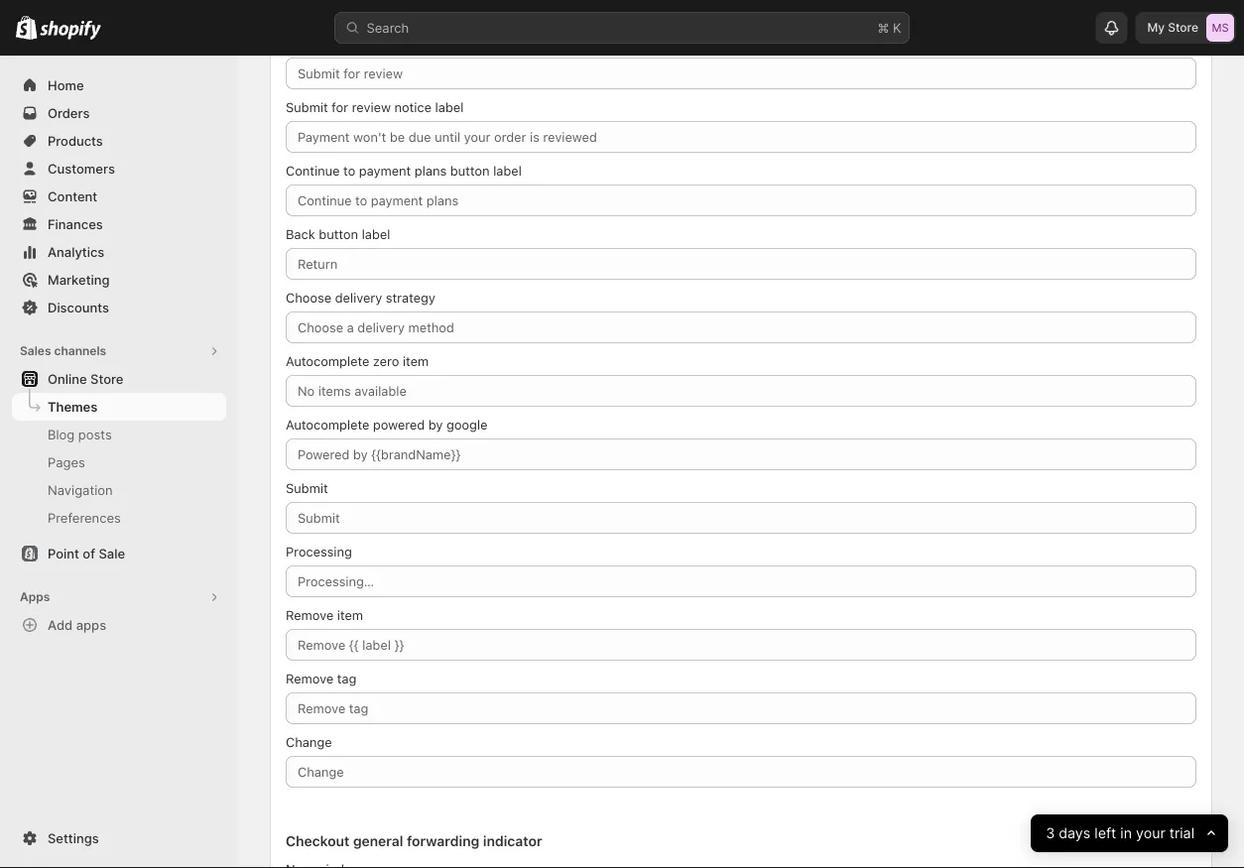 Task type: describe. For each thing, give the bounding box(es) containing it.
blog posts
[[48, 427, 112, 442]]

apps
[[20, 590, 50, 604]]

analytics
[[48, 244, 104, 259]]

2 horizontal spatial store
[[1168, 20, 1199, 35]]

discounts link
[[12, 294, 226, 321]]

apps button
[[12, 583, 226, 611]]

⌘ k
[[878, 20, 901, 35]]

channels
[[54, 344, 106, 358]]

orders
[[48, 105, 90, 121]]

orders link
[[12, 99, 226, 127]]

content
[[48, 189, 97, 204]]

marketing link
[[12, 266, 226, 294]]

customers link
[[12, 155, 226, 183]]

discounts
[[48, 300, 109, 315]]

1 vertical spatial online store link
[[12, 365, 226, 393]]

pages link
[[12, 448, 226, 476]]

content link
[[12, 183, 226, 210]]

0 vertical spatial online store
[[278, 24, 353, 39]]

products
[[48, 133, 103, 148]]

trial
[[1169, 825, 1194, 842]]

0 horizontal spatial store
[[90, 371, 123, 386]]

apps
[[76, 617, 106, 633]]

in
[[1120, 825, 1132, 842]]

settings link
[[12, 824, 226, 852]]

my store image
[[1206, 14, 1234, 42]]

0 vertical spatial online store link
[[278, 22, 353, 42]]

search
[[367, 20, 409, 35]]

k
[[893, 20, 901, 35]]

1 horizontal spatial shopify image
[[40, 20, 101, 40]]

point of sale button
[[0, 540, 238, 568]]

1 vertical spatial online
[[48, 371, 87, 386]]

sale
[[99, 546, 125, 561]]

finances link
[[12, 210, 226, 238]]

navigation link
[[12, 476, 226, 504]]

1 horizontal spatial store
[[320, 24, 353, 39]]

left
[[1094, 825, 1116, 842]]

point of sale
[[48, 546, 125, 561]]

add apps
[[48, 617, 106, 633]]

themes link
[[12, 393, 226, 421]]



Task type: vqa. For each thing, say whether or not it's contained in the screenshot.
Set Your Shipping Rates dropdown button
no



Task type: locate. For each thing, give the bounding box(es) containing it.
0 horizontal spatial shopify image
[[16, 15, 37, 39]]

sales channels
[[20, 344, 106, 358]]

home
[[48, 77, 84, 93]]

online store left search
[[278, 24, 353, 39]]

of
[[83, 546, 95, 561]]

online store link down "channels"
[[12, 365, 226, 393]]

finances
[[48, 216, 103, 232]]

shopify image
[[16, 15, 37, 39], [40, 20, 101, 40]]

1 horizontal spatial online store link
[[278, 22, 353, 42]]

products link
[[12, 127, 226, 155]]

0 horizontal spatial online store link
[[12, 365, 226, 393]]

add
[[48, 617, 73, 633]]

my store
[[1147, 20, 1199, 35]]

settings
[[48, 830, 99, 846]]

online left search
[[278, 24, 316, 39]]

home link
[[12, 71, 226, 99]]

sales
[[20, 344, 51, 358]]

online store down "channels"
[[48, 371, 123, 386]]

my
[[1147, 20, 1165, 35]]

store
[[1168, 20, 1199, 35], [320, 24, 353, 39], [90, 371, 123, 386]]

0 horizontal spatial online store
[[48, 371, 123, 386]]

online store link left search
[[278, 22, 353, 42]]

online down sales channels
[[48, 371, 87, 386]]

3
[[1046, 825, 1055, 842]]

add apps button
[[12, 611, 226, 639]]

analytics link
[[12, 238, 226, 266]]

⌘
[[878, 20, 889, 35]]

1 vertical spatial online store
[[48, 371, 123, 386]]

navigation
[[48, 482, 113, 498]]

1 horizontal spatial online store
[[278, 24, 353, 39]]

preferences link
[[12, 504, 226, 532]]

point
[[48, 546, 79, 561]]

1 horizontal spatial online
[[278, 24, 316, 39]]

pages
[[48, 454, 85, 470]]

your
[[1136, 825, 1165, 842]]

posts
[[78, 427, 112, 442]]

point of sale link
[[12, 540, 226, 568]]

0 horizontal spatial online
[[48, 371, 87, 386]]

3 days left in your trial
[[1046, 825, 1194, 842]]

3 days left in your trial button
[[1031, 815, 1228, 852]]

store right my
[[1168, 20, 1199, 35]]

themes
[[48, 399, 98, 414]]

days
[[1059, 825, 1090, 842]]

store down sales channels button at the top of the page
[[90, 371, 123, 386]]

0 vertical spatial online
[[278, 24, 316, 39]]

blog
[[48, 427, 75, 442]]

online store
[[278, 24, 353, 39], [48, 371, 123, 386]]

online store link
[[278, 22, 353, 42], [12, 365, 226, 393]]

marketing
[[48, 272, 110, 287]]

customers
[[48, 161, 115, 176]]

online
[[278, 24, 316, 39], [48, 371, 87, 386]]

sales channels button
[[12, 337, 226, 365]]

preferences
[[48, 510, 121, 525]]

online store inside online store link
[[48, 371, 123, 386]]

store left search
[[320, 24, 353, 39]]

blog posts link
[[12, 421, 226, 448]]



